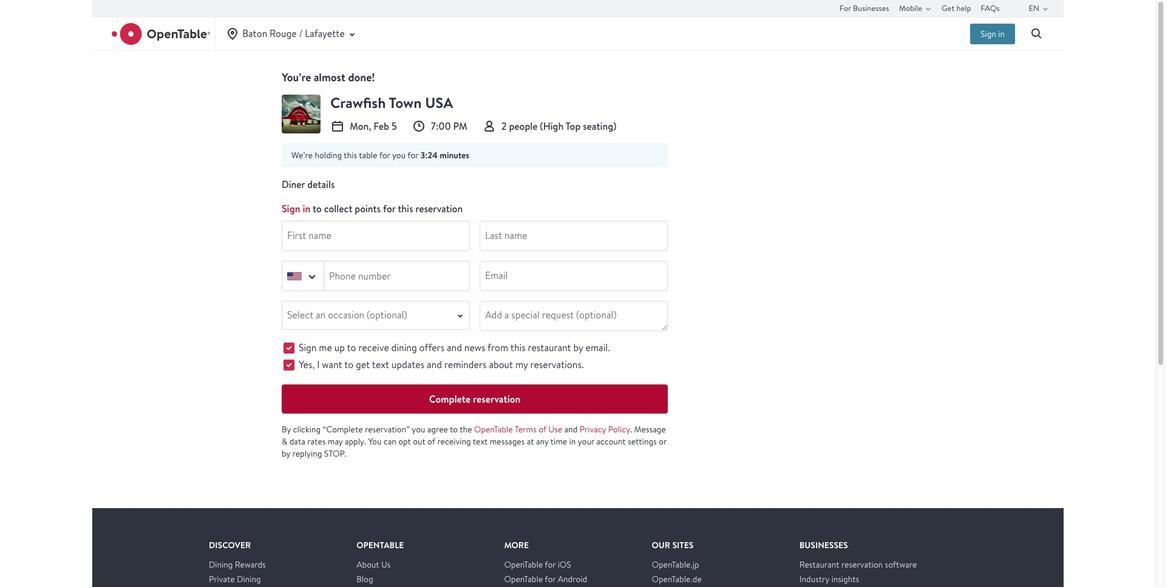 Task type: vqa. For each thing, say whether or not it's contained in the screenshot.
people
yes



Task type: locate. For each thing, give the bounding box(es) containing it.
mon,
[[350, 120, 371, 133]]

replying
[[292, 449, 322, 460]]

1 horizontal spatial sign in button
[[971, 24, 1016, 44]]

of up any
[[539, 425, 547, 436]]

in for sign in to collect points for this reservation
[[303, 202, 311, 216]]

restaurant reservation software industry insights
[[800, 560, 917, 586]]

sign in button down diner
[[282, 202, 311, 216]]

0 vertical spatial by
[[574, 342, 584, 355]]

crawfish town usa link
[[330, 93, 668, 114]]

1 horizontal spatial businesses
[[853, 3, 890, 13]]

1 vertical spatial sign in button
[[282, 202, 311, 216]]

reservation for complete reservation
[[473, 393, 521, 406]]

by down &
[[282, 449, 290, 460]]

reservation down about
[[473, 393, 521, 406]]

reservation down 3:24
[[416, 202, 463, 216]]

2 vertical spatial reservation
[[842, 560, 883, 571]]

businesses right for
[[853, 3, 890, 13]]

1 horizontal spatial and
[[447, 342, 462, 355]]

for businesses
[[840, 3, 890, 13]]

0 horizontal spatial by
[[282, 449, 290, 460]]

i
[[317, 359, 320, 372]]

0 horizontal spatial and
[[427, 359, 442, 372]]

message
[[635, 425, 666, 436]]

and up reminders
[[447, 342, 462, 355]]

0 horizontal spatial text
[[372, 359, 389, 372]]

sign in
[[981, 29, 1005, 39]]

sites
[[673, 540, 694, 552]]

(high
[[540, 120, 564, 133]]

mobile button
[[899, 0, 936, 17]]

for left the ios
[[545, 560, 556, 571]]

0 horizontal spatial dining
[[209, 560, 233, 571]]

by left "email."
[[574, 342, 584, 355]]

opt
[[399, 437, 411, 448]]

to right up
[[347, 342, 356, 355]]

0 vertical spatial this
[[344, 150, 357, 161]]

diner details
[[282, 178, 335, 191]]

and right 'use'
[[565, 425, 578, 436]]

sign in button down faqs button
[[971, 24, 1016, 44]]

0 horizontal spatial you
[[392, 150, 406, 161]]

3:24
[[421, 149, 438, 162]]

0 vertical spatial reservation
[[416, 202, 463, 216]]

clicking
[[293, 425, 321, 436]]

1 vertical spatial of
[[428, 437, 436, 448]]

mon, feb 5
[[350, 120, 397, 133]]

en
[[1029, 3, 1040, 13]]

this right points
[[398, 202, 413, 216]]

by inside . message & data rates may apply. you can opt out of receiving text messages at any time in your account settings or by replying stop.
[[282, 449, 290, 460]]

7:00
[[431, 120, 451, 133]]

you
[[392, 150, 406, 161], [412, 425, 425, 436]]

0 horizontal spatial sign in button
[[282, 202, 311, 216]]

insights
[[832, 575, 860, 586]]

account
[[597, 437, 626, 448]]

about
[[489, 359, 513, 372]]

and
[[447, 342, 462, 355], [427, 359, 442, 372], [565, 425, 578, 436]]

1 vertical spatial by
[[282, 449, 290, 460]]

text right get
[[372, 359, 389, 372]]

2 horizontal spatial this
[[511, 342, 526, 355]]

messages
[[490, 437, 525, 448]]

we're
[[292, 150, 313, 161]]

and for news
[[447, 342, 462, 355]]

of right out
[[428, 437, 436, 448]]

complete reservation
[[429, 393, 521, 406]]

opentable for android link
[[504, 575, 587, 586]]

reservation inside button
[[473, 393, 521, 406]]

2 vertical spatial in
[[569, 437, 576, 448]]

0 vertical spatial sign
[[981, 29, 997, 39]]

2 vertical spatial sign
[[299, 342, 317, 355]]

about us button
[[357, 558, 504, 573]]

1 vertical spatial in
[[303, 202, 311, 216]]

0 vertical spatial sign in button
[[971, 24, 1016, 44]]

1 horizontal spatial you
[[412, 425, 425, 436]]

1 vertical spatial you
[[412, 425, 425, 436]]

0 vertical spatial you
[[392, 150, 406, 161]]

search icon image
[[1030, 27, 1045, 41]]

privacy policy link
[[580, 425, 630, 436]]

1 vertical spatial dining
[[237, 575, 261, 586]]

1 horizontal spatial by
[[574, 342, 584, 355]]

2 horizontal spatial in
[[999, 29, 1005, 39]]

0 vertical spatial businesses
[[853, 3, 890, 13]]

First name text field
[[282, 222, 470, 251]]

agree
[[427, 425, 448, 436]]

text right receiving
[[473, 437, 488, 448]]

collect
[[324, 202, 353, 216]]

businesses up restaurant
[[800, 540, 848, 552]]

2
[[502, 120, 507, 133]]

1 vertical spatial businesses
[[800, 540, 848, 552]]

in down faqs button
[[999, 29, 1005, 39]]

in down diner details
[[303, 202, 311, 216]]

text inside . message & data rates may apply. you can opt out of receiving text messages at any time in your account settings or by replying stop.
[[473, 437, 488, 448]]

you down 5
[[392, 150, 406, 161]]

reservation"
[[365, 425, 410, 436]]

seating)
[[583, 120, 617, 133]]

your
[[578, 437, 595, 448]]

time
[[551, 437, 567, 448]]

reservation
[[416, 202, 463, 216], [473, 393, 521, 406], [842, 560, 883, 571]]

up
[[335, 342, 345, 355]]

1 horizontal spatial reservation
[[473, 393, 521, 406]]

in left your
[[569, 437, 576, 448]]

opentable.de
[[652, 575, 702, 586]]

can
[[384, 437, 397, 448]]

done!
[[348, 70, 375, 85]]

. message & data rates may apply. you can opt out of receiving text messages at any time in your account settings or by replying stop.
[[282, 425, 667, 460]]

2 horizontal spatial reservation
[[842, 560, 883, 571]]

to left get
[[345, 359, 354, 372]]

or
[[659, 437, 667, 448]]

by
[[574, 342, 584, 355], [282, 449, 290, 460]]

lafayette
[[305, 27, 345, 40]]

2 horizontal spatial and
[[565, 425, 578, 436]]

minutes
[[440, 149, 470, 162]]

you up out
[[412, 425, 425, 436]]

1 horizontal spatial text
[[473, 437, 488, 448]]

this up my
[[511, 342, 526, 355]]

0 vertical spatial of
[[539, 425, 547, 436]]

apply.
[[345, 437, 366, 448]]

dining down the rewards
[[237, 575, 261, 586]]

0 horizontal spatial reservation
[[416, 202, 463, 216]]

sign inside sign in button
[[981, 29, 997, 39]]

for
[[840, 3, 852, 13]]

and for reminders
[[427, 359, 442, 372]]

private
[[209, 575, 235, 586]]

opentable.jp link
[[652, 560, 700, 571]]

you inside we're holding this table for you for 3:24 minutes
[[392, 150, 406, 161]]

1 vertical spatial and
[[427, 359, 442, 372]]

0 vertical spatial and
[[447, 342, 462, 355]]

this left table
[[344, 150, 357, 161]]

software
[[885, 560, 917, 571]]

opentable
[[474, 425, 513, 436], [357, 540, 404, 552], [504, 560, 543, 571], [504, 575, 543, 586]]

businesses inside button
[[853, 3, 890, 13]]

sign up yes,
[[299, 342, 317, 355]]

text
[[372, 359, 389, 372], [473, 437, 488, 448]]

restaurant
[[800, 560, 840, 571]]

dining up private
[[209, 560, 233, 571]]

reservation up "industry insights" button
[[842, 560, 883, 571]]

sign in button
[[971, 24, 1016, 44], [282, 202, 311, 216]]

this inside we're holding this table for you for 3:24 minutes
[[344, 150, 357, 161]]

opentable.jp opentable.de
[[652, 560, 702, 586]]

7:00 pm
[[431, 120, 468, 133]]

2 vertical spatial and
[[565, 425, 578, 436]]

1 vertical spatial sign
[[282, 202, 300, 216]]

get help button
[[942, 0, 972, 17]]

mobile
[[899, 3, 923, 13]]

sign down faqs button
[[981, 29, 997, 39]]

1 vertical spatial reservation
[[473, 393, 521, 406]]

and down offers
[[427, 359, 442, 372]]

0 horizontal spatial this
[[344, 150, 357, 161]]

dining
[[209, 560, 233, 571], [237, 575, 261, 586]]

opentable for ios opentable for android
[[504, 560, 587, 586]]

stop.
[[324, 449, 347, 460]]

dining rewards button
[[209, 558, 357, 573]]

me
[[319, 342, 332, 355]]

en button
[[1029, 0, 1053, 17]]

0 horizontal spatial of
[[428, 437, 436, 448]]

sign down diner
[[282, 202, 300, 216]]

points
[[355, 202, 381, 216]]

diner
[[282, 178, 305, 191]]

in for sign in
[[999, 29, 1005, 39]]

1 vertical spatial text
[[473, 437, 488, 448]]

Last name text field
[[480, 222, 668, 251]]

0 horizontal spatial in
[[303, 202, 311, 216]]

opentable down more
[[504, 560, 543, 571]]

for left 3:24
[[408, 150, 419, 161]]

opentable down opentable for ios link
[[504, 575, 543, 586]]

reservation inside restaurant reservation software industry insights
[[842, 560, 883, 571]]

0 vertical spatial in
[[999, 29, 1005, 39]]

our sites
[[652, 540, 694, 552]]

0 horizontal spatial businesses
[[800, 540, 848, 552]]

of inside . message & data rates may apply. you can opt out of receiving text messages at any time in your account settings or by replying stop.
[[428, 437, 436, 448]]

opentable up us at the bottom of the page
[[357, 540, 404, 552]]

use
[[549, 425, 563, 436]]

1 horizontal spatial in
[[569, 437, 576, 448]]

1 horizontal spatial this
[[398, 202, 413, 216]]

in
[[999, 29, 1005, 39], [303, 202, 311, 216], [569, 437, 576, 448]]

out
[[413, 437, 426, 448]]

to left collect
[[313, 202, 322, 216]]

0 vertical spatial dining
[[209, 560, 233, 571]]

opentable.jp
[[652, 560, 700, 571]]

by clicking "complete reservation" you agree to the opentable terms of use and privacy policy
[[282, 425, 630, 436]]

top
[[566, 120, 581, 133]]



Task type: describe. For each thing, give the bounding box(es) containing it.
terms
[[515, 425, 537, 436]]

you
[[368, 437, 382, 448]]

blog
[[357, 575, 373, 586]]

sign for sign in
[[981, 29, 997, 39]]

complete reservation button
[[282, 385, 668, 414]]

reservation for restaurant reservation software industry insights
[[842, 560, 883, 571]]

sign in to collect points for this reservation
[[282, 202, 463, 216]]

crawfish town usa
[[330, 93, 453, 113]]

sign me up to receive dining offers and news from this restaurant by email.
[[299, 342, 611, 355]]

at
[[527, 437, 534, 448]]

you're almost done! element
[[282, 70, 668, 85]]

for right table
[[379, 150, 390, 161]]

for right points
[[383, 202, 396, 216]]

opentable up the messages
[[474, 425, 513, 436]]

1 horizontal spatial dining
[[237, 575, 261, 586]]

opentable logo image
[[112, 23, 210, 45]]

feb
[[374, 120, 389, 133]]

baton rouge / lafayette
[[242, 27, 345, 40]]

"complete
[[323, 425, 363, 436]]

yes,
[[299, 359, 315, 372]]

data
[[290, 437, 305, 448]]

Phone number telephone field
[[324, 262, 470, 291]]

.
[[630, 425, 632, 436]]

reservations.
[[531, 359, 584, 372]]

about
[[357, 560, 379, 571]]

baton
[[242, 27, 267, 40]]

opentable for ios link
[[504, 560, 571, 571]]

reminders
[[445, 359, 487, 372]]

for businesses button
[[840, 0, 890, 17]]

Email email field
[[480, 262, 668, 291]]

restaurant
[[528, 342, 571, 355]]

to left the
[[450, 425, 458, 436]]

more
[[504, 540, 529, 552]]

rewards
[[235, 560, 266, 571]]

2 vertical spatial this
[[511, 342, 526, 355]]

from
[[488, 342, 509, 355]]

you're
[[282, 70, 311, 85]]

the
[[460, 425, 472, 436]]

us
[[381, 560, 391, 571]]

for down opentable for ios link
[[545, 575, 556, 586]]

town
[[389, 93, 422, 113]]

complete
[[429, 393, 471, 406]]

dining rewards private dining
[[209, 560, 266, 586]]

details
[[307, 178, 335, 191]]

Add a special request (optional) text field
[[480, 302, 668, 331]]

restaurant reservation software button
[[800, 558, 948, 573]]

policy
[[609, 425, 630, 436]]

want
[[322, 359, 342, 372]]

get
[[356, 359, 370, 372]]

people
[[509, 120, 538, 133]]

news
[[465, 342, 486, 355]]

android
[[558, 575, 587, 586]]

&
[[282, 437, 288, 448]]

sign for sign in to collect points for this reservation
[[282, 202, 300, 216]]

blog button
[[357, 573, 504, 587]]

crawfish
[[330, 93, 386, 113]]

1 vertical spatial this
[[398, 202, 413, 216]]

table
[[359, 150, 378, 161]]

yes, i want to get text updates and reminders about my reservations.
[[299, 359, 584, 372]]

settings
[[628, 437, 657, 448]]

1 horizontal spatial of
[[539, 425, 547, 436]]

rouge
[[270, 27, 297, 40]]

industry
[[800, 575, 830, 586]]

0 vertical spatial text
[[372, 359, 389, 372]]

faqs button
[[981, 0, 1000, 17]]

in inside . message & data rates may apply. you can opt out of receiving text messages at any time in your account settings or by replying stop.
[[569, 437, 576, 448]]

privacy
[[580, 425, 606, 436]]

2 people (high top seating)
[[502, 120, 617, 133]]

about us blog
[[357, 560, 391, 586]]

receive
[[359, 342, 389, 355]]

holding
[[315, 150, 342, 161]]

our
[[652, 540, 671, 552]]

by
[[282, 425, 291, 436]]

opentable terms of use link
[[474, 425, 563, 436]]

updates
[[392, 359, 425, 372]]

discover
[[209, 540, 251, 552]]

rates
[[307, 437, 326, 448]]

almost
[[314, 70, 346, 85]]

help
[[957, 3, 972, 13]]

dining
[[392, 342, 417, 355]]

industry insights button
[[800, 573, 948, 587]]

may
[[328, 437, 343, 448]]

get
[[942, 3, 955, 13]]

get help
[[942, 3, 972, 13]]

5
[[392, 120, 397, 133]]

faqs
[[981, 3, 1000, 13]]

sign for sign me up to receive dining offers and news from this restaurant by email.
[[299, 342, 317, 355]]



